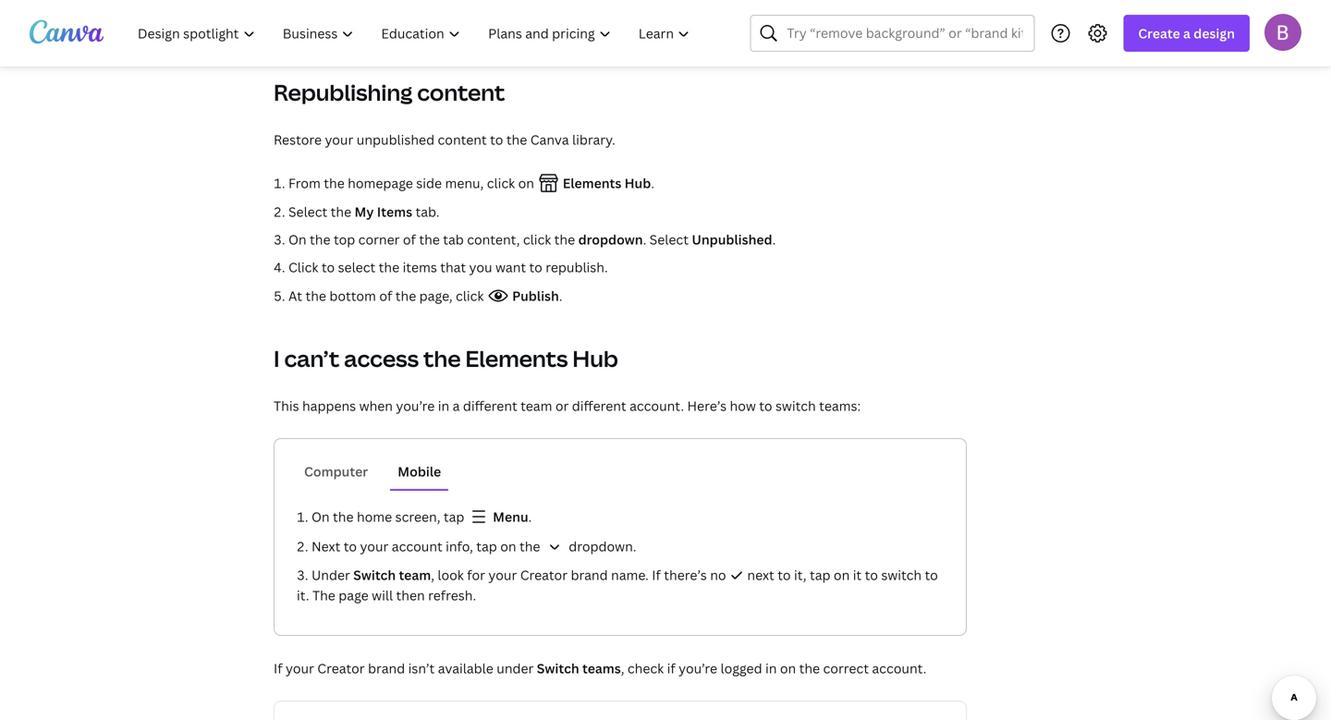 Task type: locate. For each thing, give the bounding box(es) containing it.
on
[[518, 174, 534, 192], [500, 538, 516, 555], [834, 566, 850, 584], [780, 660, 796, 677]]

will
[[372, 587, 393, 604]]

1 vertical spatial ,
[[621, 660, 625, 677]]

tap inside next to it, tap on it to switch to it. the page will then refresh.
[[810, 566, 831, 584]]

there's
[[664, 566, 707, 584]]

the left page,
[[396, 287, 416, 305]]

that
[[440, 258, 466, 276]]

, left look
[[431, 566, 435, 584]]

you're right "if" at the right
[[679, 660, 718, 677]]

0 horizontal spatial ,
[[431, 566, 435, 584]]

1 horizontal spatial you're
[[679, 660, 718, 677]]

2 vertical spatial tap
[[810, 566, 831, 584]]

click right menu,
[[487, 174, 515, 192]]

1 horizontal spatial switch
[[537, 660, 579, 677]]

library.
[[572, 131, 616, 148]]

1 horizontal spatial hub
[[625, 174, 651, 192]]

it.
[[297, 587, 309, 604]]

click down you
[[456, 287, 484, 305]]

side
[[416, 174, 442, 192]]

your right restore
[[325, 131, 354, 148]]

top level navigation element
[[126, 15, 706, 52]]

top
[[334, 231, 355, 248]]

0 horizontal spatial a
[[453, 397, 460, 415]]

look
[[438, 566, 464, 584]]

content up restore your unpublished content to the canva library.
[[417, 77, 505, 107]]

in
[[438, 397, 450, 415], [766, 660, 777, 677]]

1 horizontal spatial select
[[650, 231, 689, 248]]

0 horizontal spatial click
[[456, 287, 484, 305]]

brand
[[571, 566, 608, 584], [368, 660, 405, 677]]

a
[[1184, 25, 1191, 42], [453, 397, 460, 415]]

design
[[1194, 25, 1235, 42]]

hub
[[625, 174, 651, 192], [573, 344, 618, 374]]

1 horizontal spatial a
[[1184, 25, 1191, 42]]

create a design button
[[1124, 15, 1250, 52]]

of up items
[[403, 231, 416, 248]]

creator right for
[[520, 566, 568, 584]]

switch
[[353, 566, 396, 584], [537, 660, 579, 677]]

my
[[355, 203, 374, 221]]

1 vertical spatial if
[[274, 660, 283, 677]]

if your creator brand isn't available under switch teams , check if you're logged in on the correct account.
[[274, 660, 927, 677]]

here's
[[687, 397, 727, 415]]

on down menu on the bottom of page
[[500, 538, 516, 555]]

switch
[[776, 397, 816, 415], [882, 566, 922, 584]]

1 horizontal spatial creator
[[520, 566, 568, 584]]

different right the 'or'
[[572, 397, 627, 415]]

you
[[469, 258, 492, 276]]

select right dropdown on the top of the page
[[650, 231, 689, 248]]

create a design
[[1139, 25, 1235, 42]]

1 horizontal spatial account.
[[872, 660, 927, 677]]

. for publish
[[559, 287, 563, 305]]

0 vertical spatial switch
[[353, 566, 396, 584]]

0 horizontal spatial select
[[288, 203, 328, 221]]

1 vertical spatial account.
[[872, 660, 927, 677]]

1 horizontal spatial brand
[[571, 566, 608, 584]]

select
[[288, 203, 328, 221], [650, 231, 689, 248]]

a inside dropdown button
[[1184, 25, 1191, 42]]

0 vertical spatial click
[[487, 174, 515, 192]]

0 vertical spatial tap
[[444, 508, 465, 526]]

1 horizontal spatial if
[[652, 566, 661, 584]]

creator down page
[[317, 660, 365, 677]]

under
[[312, 566, 350, 584]]

i
[[274, 344, 280, 374]]

, left check
[[621, 660, 625, 677]]

2 horizontal spatial click
[[523, 231, 551, 248]]

0 vertical spatial if
[[652, 566, 661, 584]]

dropdown.
[[569, 538, 637, 555]]

0 vertical spatial of
[[403, 231, 416, 248]]

check
[[628, 660, 664, 677]]

0 vertical spatial switch
[[776, 397, 816, 415]]

1 horizontal spatial team
[[521, 397, 552, 415]]

of right bottom
[[379, 287, 392, 305]]

1 vertical spatial of
[[379, 287, 392, 305]]

the right access
[[423, 344, 461, 374]]

0 vertical spatial elements
[[563, 174, 622, 192]]

hub up this happens when you're in a different team or different account. here's how to switch teams:
[[573, 344, 618, 374]]

corner
[[358, 231, 400, 248]]

the left top
[[310, 231, 331, 248]]

of
[[403, 231, 416, 248], [379, 287, 392, 305]]

0 vertical spatial you're
[[396, 397, 435, 415]]

on right the logged
[[780, 660, 796, 677]]

teams:
[[819, 397, 861, 415]]

unpublished
[[357, 131, 435, 148]]

0 horizontal spatial if
[[274, 660, 283, 677]]

0 vertical spatial on
[[288, 231, 307, 248]]

account. right "correct"
[[872, 660, 927, 677]]

,
[[431, 566, 435, 584], [621, 660, 625, 677]]

mobile button
[[390, 454, 449, 489]]

1 horizontal spatial different
[[572, 397, 627, 415]]

1 vertical spatial you're
[[679, 660, 718, 677]]

switch left 'teams:' on the right bottom of the page
[[776, 397, 816, 415]]

canva
[[530, 131, 569, 148]]

0 horizontal spatial of
[[379, 287, 392, 305]]

1 different from the left
[[463, 397, 518, 415]]

refresh.
[[428, 587, 476, 604]]

content,
[[467, 231, 520, 248]]

1 horizontal spatial ,
[[621, 660, 625, 677]]

0 horizontal spatial brand
[[368, 660, 405, 677]]

select down from
[[288, 203, 328, 221]]

on
[[288, 231, 307, 248], [312, 508, 330, 526]]

at the bottom of the page, click
[[288, 287, 487, 305]]

you're right when
[[396, 397, 435, 415]]

next
[[748, 566, 775, 584]]

1 vertical spatial on
[[312, 508, 330, 526]]

0 horizontal spatial hub
[[573, 344, 618, 374]]

content
[[417, 77, 505, 107], [438, 131, 487, 148]]

in right the logged
[[766, 660, 777, 677]]

tap right it,
[[810, 566, 831, 584]]

elements down library.
[[563, 174, 622, 192]]

content up menu,
[[438, 131, 487, 148]]

on left it
[[834, 566, 850, 584]]

1 vertical spatial creator
[[317, 660, 365, 677]]

click up want
[[523, 231, 551, 248]]

your
[[325, 131, 354, 148], [360, 538, 389, 555], [489, 566, 517, 584], [286, 660, 314, 677]]

0 horizontal spatial team
[[399, 566, 431, 584]]

under
[[497, 660, 534, 677]]

home
[[357, 508, 392, 526]]

elements
[[563, 174, 622, 192], [465, 344, 568, 374]]

on for on the top corner of the tab content, click the dropdown . select unpublished .
[[288, 231, 307, 248]]

0 horizontal spatial account.
[[630, 397, 684, 415]]

0 vertical spatial in
[[438, 397, 450, 415]]

creator
[[520, 566, 568, 584], [317, 660, 365, 677]]

0 vertical spatial select
[[288, 203, 328, 221]]

tap up info,
[[444, 508, 465, 526]]

a left design
[[1184, 25, 1191, 42]]

elements hub
[[560, 174, 651, 192]]

on down canva
[[518, 174, 534, 192]]

different down 'i can't access the elements hub'
[[463, 397, 518, 415]]

switch right it
[[882, 566, 922, 584]]

1 vertical spatial switch
[[882, 566, 922, 584]]

hub up dropdown on the top of the page
[[625, 174, 651, 192]]

0 horizontal spatial on
[[288, 231, 307, 248]]

1 horizontal spatial tap
[[476, 538, 497, 555]]

0 vertical spatial a
[[1184, 25, 1191, 42]]

tap right info,
[[476, 538, 497, 555]]

on up click
[[288, 231, 307, 248]]

elements down 'publish'
[[465, 344, 568, 374]]

1 horizontal spatial in
[[766, 660, 777, 677]]

switch up will
[[353, 566, 396, 584]]

0 vertical spatial hub
[[625, 174, 651, 192]]

homepage
[[348, 174, 413, 192]]

the right at
[[306, 287, 326, 305]]

in down 'i can't access the elements hub'
[[438, 397, 450, 415]]

1 vertical spatial hub
[[573, 344, 618, 374]]

a down 'i can't access the elements hub'
[[453, 397, 460, 415]]

create
[[1139, 25, 1181, 42]]

access
[[344, 344, 419, 374]]

the left home
[[333, 508, 354, 526]]

can't
[[284, 344, 340, 374]]

next
[[312, 538, 341, 555]]

1 horizontal spatial switch
[[882, 566, 922, 584]]

different
[[463, 397, 518, 415], [572, 397, 627, 415]]

on up the next
[[312, 508, 330, 526]]

at
[[288, 287, 302, 305]]

click
[[487, 174, 515, 192], [523, 231, 551, 248], [456, 287, 484, 305]]

0 vertical spatial creator
[[520, 566, 568, 584]]

you're
[[396, 397, 435, 415], [679, 660, 718, 677]]

1 vertical spatial select
[[650, 231, 689, 248]]

2 horizontal spatial tap
[[810, 566, 831, 584]]

brand down dropdown.
[[571, 566, 608, 584]]

0 vertical spatial account.
[[630, 397, 684, 415]]

.
[[651, 174, 655, 192], [643, 231, 647, 248], [773, 231, 776, 248], [559, 287, 563, 305], [529, 508, 532, 526]]

0 horizontal spatial different
[[463, 397, 518, 415]]

brand left isn't
[[368, 660, 405, 677]]

tap
[[444, 508, 465, 526], [476, 538, 497, 555], [810, 566, 831, 584]]

1 horizontal spatial of
[[403, 231, 416, 248]]

team up then
[[399, 566, 431, 584]]

it
[[853, 566, 862, 584]]

account. left here's
[[630, 397, 684, 415]]

the
[[507, 131, 527, 148], [324, 174, 345, 192], [331, 203, 351, 221], [310, 231, 331, 248], [419, 231, 440, 248], [554, 231, 575, 248], [379, 258, 400, 276], [306, 287, 326, 305], [396, 287, 416, 305], [423, 344, 461, 374], [333, 508, 354, 526], [520, 538, 540, 555], [799, 660, 820, 677]]

on the home screen, tap
[[312, 508, 468, 526]]

team left the 'or'
[[521, 397, 552, 415]]

name.
[[611, 566, 649, 584]]

restore your unpublished content to the canva library.
[[274, 131, 616, 148]]

mobile
[[398, 463, 441, 480]]

your right for
[[489, 566, 517, 584]]

1 horizontal spatial on
[[312, 508, 330, 526]]

switch right under
[[537, 660, 579, 677]]

the up the at the bottom of the page, click
[[379, 258, 400, 276]]



Task type: vqa. For each thing, say whether or not it's contained in the screenshot.
time
no



Task type: describe. For each thing, give the bounding box(es) containing it.
. for elements hub
[[651, 174, 655, 192]]

0 vertical spatial brand
[[571, 566, 608, 584]]

correct
[[823, 660, 869, 677]]

the
[[312, 587, 336, 604]]

1 vertical spatial a
[[453, 397, 460, 415]]

0 horizontal spatial tap
[[444, 508, 465, 526]]

unpublished
[[692, 231, 773, 248]]

menu
[[490, 508, 529, 526]]

1 vertical spatial in
[[766, 660, 777, 677]]

happens
[[302, 397, 356, 415]]

0 horizontal spatial you're
[[396, 397, 435, 415]]

0 horizontal spatial in
[[438, 397, 450, 415]]

or
[[556, 397, 569, 415]]

1 vertical spatial click
[[523, 231, 551, 248]]

Try "remove background" or "brand kit" search field
[[787, 16, 1023, 51]]

on the top corner of the tab content, click the dropdown . select unpublished .
[[288, 231, 776, 248]]

dropdown
[[578, 231, 643, 248]]

computer
[[304, 463, 368, 480]]

items
[[377, 203, 412, 221]]

switch inside next to it, tap on it to switch to it. the page will then refresh.
[[882, 566, 922, 584]]

click
[[288, 258, 318, 276]]

account
[[392, 538, 443, 555]]

available
[[438, 660, 494, 677]]

tab
[[443, 231, 464, 248]]

how
[[730, 397, 756, 415]]

it,
[[794, 566, 807, 584]]

under switch team , look for your creator brand name. if there's no
[[312, 566, 730, 584]]

next to your account info, tap on the
[[312, 538, 544, 555]]

then
[[396, 587, 425, 604]]

this
[[274, 397, 299, 415]]

0 horizontal spatial switch
[[776, 397, 816, 415]]

logged
[[721, 660, 762, 677]]

from the homepage side menu, click on
[[288, 174, 538, 192]]

1 vertical spatial brand
[[368, 660, 405, 677]]

the left tab
[[419, 231, 440, 248]]

this happens when you're in a different team or different account. here's how to switch teams:
[[274, 397, 861, 415]]

page,
[[419, 287, 453, 305]]

republishing content
[[274, 77, 505, 107]]

the up under switch team , look for your creator brand name. if there's no
[[520, 538, 540, 555]]

1 horizontal spatial click
[[487, 174, 515, 192]]

1 vertical spatial tap
[[476, 538, 497, 555]]

isn't
[[408, 660, 435, 677]]

republishing
[[274, 77, 413, 107]]

want
[[496, 258, 526, 276]]

bottom
[[329, 287, 376, 305]]

restore
[[274, 131, 322, 148]]

publish
[[509, 287, 559, 305]]

if
[[667, 660, 676, 677]]

select
[[338, 258, 376, 276]]

the left "correct"
[[799, 660, 820, 677]]

items
[[403, 258, 437, 276]]

screen,
[[395, 508, 441, 526]]

0 vertical spatial ,
[[431, 566, 435, 584]]

. for menu
[[529, 508, 532, 526]]

the left canva
[[507, 131, 527, 148]]

1 vertical spatial content
[[438, 131, 487, 148]]

the left my
[[331, 203, 351, 221]]

computer button
[[297, 454, 376, 489]]

tab.
[[416, 203, 440, 221]]

2 vertical spatial click
[[456, 287, 484, 305]]

on for on the home screen, tap
[[312, 508, 330, 526]]

when
[[359, 397, 393, 415]]

0 horizontal spatial creator
[[317, 660, 365, 677]]

on inside next to it, tap on it to switch to it. the page will then refresh.
[[834, 566, 850, 584]]

info,
[[446, 538, 473, 555]]

1 vertical spatial elements
[[465, 344, 568, 374]]

for
[[467, 566, 485, 584]]

0 horizontal spatial switch
[[353, 566, 396, 584]]

teams
[[583, 660, 621, 677]]

0 vertical spatial team
[[521, 397, 552, 415]]

bob builder image
[[1265, 14, 1302, 51]]

republish.
[[546, 258, 608, 276]]

menu,
[[445, 174, 484, 192]]

i can't access the elements hub
[[274, 344, 618, 374]]

page
[[339, 587, 369, 604]]

select the my items tab.
[[288, 203, 440, 221]]

your down the it.
[[286, 660, 314, 677]]

1 vertical spatial switch
[[537, 660, 579, 677]]

1 vertical spatial team
[[399, 566, 431, 584]]

the right from
[[324, 174, 345, 192]]

from
[[288, 174, 321, 192]]

no
[[710, 566, 726, 584]]

the up republish.
[[554, 231, 575, 248]]

next to it, tap on it to switch to it. the page will then refresh.
[[297, 566, 938, 604]]

0 vertical spatial content
[[417, 77, 505, 107]]

2 different from the left
[[572, 397, 627, 415]]

click to select the items that you want to republish.
[[288, 258, 608, 276]]

your down home
[[360, 538, 389, 555]]



